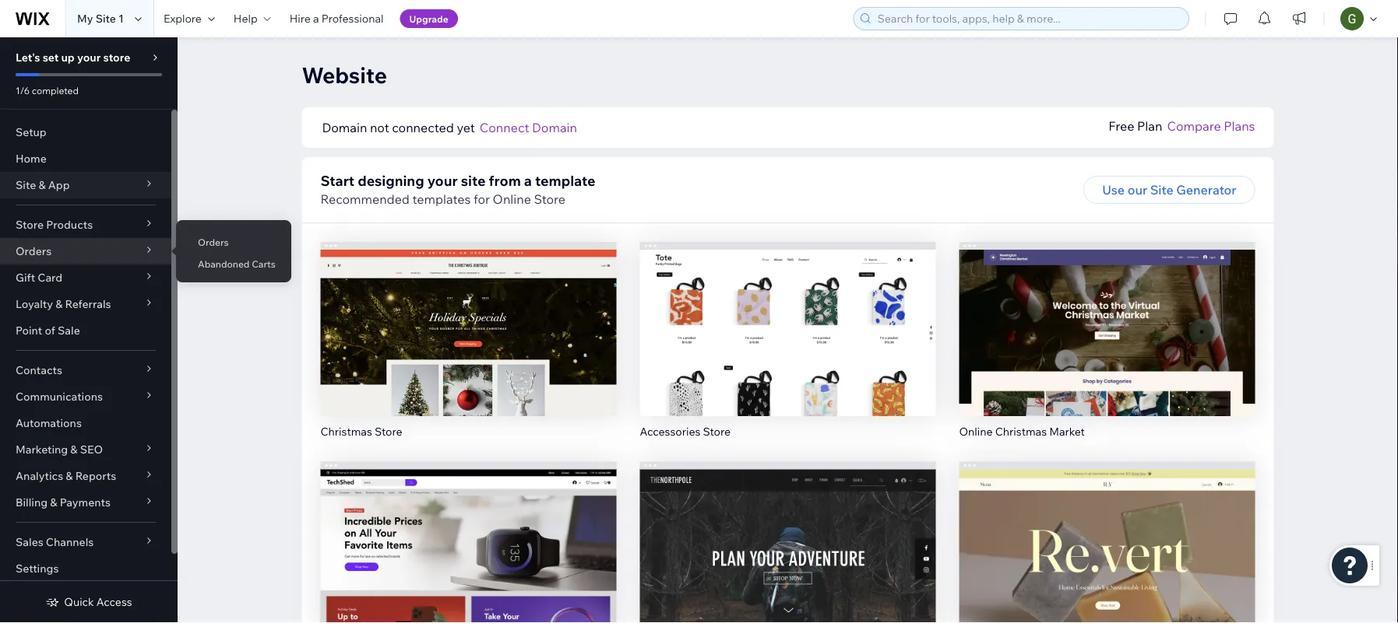 Task type: locate. For each thing, give the bounding box(es) containing it.
gift
[[16, 271, 35, 285]]

store inside store products popup button
[[16, 218, 44, 232]]

completed
[[32, 85, 79, 96]]

1 horizontal spatial site
[[96, 12, 116, 25]]

christmas store
[[321, 425, 402, 438]]

professional
[[321, 12, 384, 25]]

0 horizontal spatial christmas
[[321, 425, 372, 438]]

use our site generator
[[1102, 182, 1236, 198]]

site down home
[[16, 178, 36, 192]]

sidebar element
[[0, 37, 178, 624]]

0 vertical spatial a
[[313, 12, 319, 25]]

0 horizontal spatial domain
[[322, 120, 367, 136]]

store
[[103, 51, 130, 64]]

& right loyalty
[[55, 298, 63, 311]]

orders inside dropdown button
[[16, 245, 52, 258]]

& for site
[[38, 178, 46, 192]]

christmas
[[321, 425, 372, 438], [995, 425, 1047, 438]]

0 horizontal spatial orders
[[16, 245, 52, 258]]

products
[[46, 218, 93, 232]]

1 horizontal spatial domain
[[532, 120, 577, 136]]

0 horizontal spatial online
[[493, 192, 531, 207]]

& inside loyalty & referrals 'popup button'
[[55, 298, 63, 311]]

reports
[[75, 470, 116, 483]]

your right up
[[77, 51, 101, 64]]

domain left not
[[322, 120, 367, 136]]

& left app
[[38, 178, 46, 192]]

loyalty & referrals button
[[0, 291, 171, 318]]

setup link
[[0, 119, 171, 146]]

site
[[96, 12, 116, 25], [16, 178, 36, 192], [1150, 182, 1174, 198]]

a inside start designing your site from a template recommended templates for online store
[[524, 172, 532, 189]]

0 vertical spatial your
[[77, 51, 101, 64]]

communications
[[16, 390, 103, 404]]

card
[[38, 271, 62, 285]]

a
[[313, 12, 319, 25], [524, 172, 532, 189]]

analytics & reports button
[[0, 463, 171, 490]]

1 vertical spatial your
[[427, 172, 458, 189]]

& left reports
[[66, 470, 73, 483]]

online christmas market
[[959, 425, 1085, 438]]

point
[[16, 324, 42, 338]]

Search for tools, apps, help & more... field
[[873, 8, 1184, 30]]

view
[[454, 342, 483, 357], [1093, 342, 1122, 357], [454, 562, 483, 577], [773, 562, 802, 577], [1093, 562, 1122, 577]]

orders for orders dropdown button
[[16, 245, 52, 258]]

compare plans button
[[1167, 117, 1255, 136]]

site right our
[[1150, 182, 1174, 198]]

domain
[[322, 120, 367, 136], [532, 120, 577, 136]]

your up 'templates'
[[427, 172, 458, 189]]

use our site generator button
[[1084, 176, 1255, 204]]

contacts
[[16, 364, 62, 377]]

2 horizontal spatial site
[[1150, 182, 1174, 198]]

0 vertical spatial online
[[493, 192, 531, 207]]

yet
[[457, 120, 475, 136]]

my site 1
[[77, 12, 124, 25]]

1 christmas from the left
[[321, 425, 372, 438]]

& inside billing & payments popup button
[[50, 496, 57, 510]]

quick
[[64, 596, 94, 609]]

orders
[[198, 236, 229, 248], [16, 245, 52, 258]]

domain not connected yet connect domain
[[322, 120, 577, 136]]

analytics
[[16, 470, 63, 483]]

billing & payments button
[[0, 490, 171, 516]]

store inside start designing your site from a template recommended templates for online store
[[534, 192, 565, 207]]

2 christmas from the left
[[995, 425, 1047, 438]]

a right hire
[[313, 12, 319, 25]]

domain right connect
[[532, 120, 577, 136]]

site & app
[[16, 178, 70, 192]]

1 horizontal spatial orders
[[198, 236, 229, 248]]

app
[[48, 178, 70, 192]]

free
[[1108, 118, 1134, 134]]

help
[[234, 12, 258, 25]]

automations
[[16, 417, 82, 430]]

channels
[[46, 536, 94, 550]]

orders up abandoned
[[198, 236, 229, 248]]

upgrade
[[409, 13, 448, 25]]

contacts button
[[0, 358, 171, 384]]

0 horizontal spatial a
[[313, 12, 319, 25]]

online
[[493, 192, 531, 207], [959, 425, 993, 438]]

recommended
[[321, 192, 410, 207]]

your
[[77, 51, 101, 64], [427, 172, 458, 189]]

our
[[1128, 182, 1147, 198]]

& right billing
[[50, 496, 57, 510]]

& inside marketing & seo popup button
[[70, 443, 78, 457]]

0 horizontal spatial your
[[77, 51, 101, 64]]

& for analytics
[[66, 470, 73, 483]]

site left 1
[[96, 12, 116, 25]]

1 horizontal spatial a
[[524, 172, 532, 189]]

help button
[[224, 0, 280, 37]]

online inside start designing your site from a template recommended templates for online store
[[493, 192, 531, 207]]

store products
[[16, 218, 93, 232]]

1
[[118, 12, 124, 25]]

your inside start designing your site from a template recommended templates for online store
[[427, 172, 458, 189]]

0 horizontal spatial site
[[16, 178, 36, 192]]

a right from
[[524, 172, 532, 189]]

site
[[461, 172, 486, 189]]

generator
[[1176, 182, 1236, 198]]

1 horizontal spatial christmas
[[995, 425, 1047, 438]]

hire a professional
[[290, 12, 384, 25]]

automations link
[[0, 410, 171, 437]]

hire a professional link
[[280, 0, 393, 37]]

home
[[16, 152, 47, 166]]

1 horizontal spatial your
[[427, 172, 458, 189]]

edit
[[457, 309, 480, 325], [1095, 309, 1119, 325], [457, 529, 480, 545], [776, 529, 800, 545], [1095, 529, 1119, 545]]

sale
[[58, 324, 80, 338]]

quick access
[[64, 596, 132, 609]]

1 vertical spatial a
[[524, 172, 532, 189]]

& left seo
[[70, 443, 78, 457]]

start designing your site from a template recommended templates for online store
[[321, 172, 595, 207]]

marketing & seo
[[16, 443, 103, 457]]

accessories
[[640, 425, 701, 438]]

& for marketing
[[70, 443, 78, 457]]

& inside site & app popup button
[[38, 178, 46, 192]]

edit button
[[436, 303, 501, 331], [1074, 303, 1140, 331], [436, 523, 501, 551], [755, 523, 821, 551], [1074, 523, 1140, 551]]

& inside analytics & reports dropdown button
[[66, 470, 73, 483]]

orders up the gift card
[[16, 245, 52, 258]]

market
[[1049, 425, 1085, 438]]

let's set up your store
[[16, 51, 130, 64]]

1 vertical spatial online
[[959, 425, 993, 438]]



Task type: vqa. For each thing, say whether or not it's contained in the screenshot.
Create
no



Task type: describe. For each thing, give the bounding box(es) containing it.
website
[[302, 61, 387, 88]]

sales
[[16, 536, 43, 550]]

communications button
[[0, 384, 171, 410]]

store products button
[[0, 212, 171, 238]]

orders for orders link
[[198, 236, 229, 248]]

sales channels
[[16, 536, 94, 550]]

orders button
[[0, 238, 171, 265]]

plans
[[1224, 118, 1255, 134]]

plan
[[1137, 118, 1162, 134]]

& for billing
[[50, 496, 57, 510]]

upgrade button
[[400, 9, 458, 28]]

point of sale link
[[0, 318, 171, 344]]

let's
[[16, 51, 40, 64]]

site & app button
[[0, 172, 171, 199]]

orders link
[[176, 229, 291, 255]]

settings link
[[0, 556, 171, 583]]

your inside sidebar element
[[77, 51, 101, 64]]

templates
[[412, 192, 471, 207]]

analytics & reports
[[16, 470, 116, 483]]

2 domain from the left
[[532, 120, 577, 136]]

gift card button
[[0, 265, 171, 291]]

seo
[[80, 443, 103, 457]]

billing & payments
[[16, 496, 111, 510]]

of
[[45, 324, 55, 338]]

& for loyalty
[[55, 298, 63, 311]]

abandoned carts
[[198, 258, 276, 270]]

site inside button
[[1150, 182, 1174, 198]]

abandoned carts link
[[176, 251, 291, 277]]

my
[[77, 12, 93, 25]]

set
[[43, 51, 59, 64]]

1/6 completed
[[16, 85, 79, 96]]

for
[[474, 192, 490, 207]]

connect
[[480, 120, 529, 136]]

free plan compare plans
[[1108, 118, 1255, 134]]

start
[[321, 172, 354, 189]]

site inside popup button
[[16, 178, 36, 192]]

accessories store
[[640, 425, 731, 438]]

settings
[[16, 562, 59, 576]]

marketing
[[16, 443, 68, 457]]

1/6
[[16, 85, 30, 96]]

hire
[[290, 12, 311, 25]]

referrals
[[65, 298, 111, 311]]

loyalty
[[16, 298, 53, 311]]

1 horizontal spatial online
[[959, 425, 993, 438]]

compare
[[1167, 118, 1221, 134]]

1 domain from the left
[[322, 120, 367, 136]]

point of sale
[[16, 324, 80, 338]]

use
[[1102, 182, 1125, 198]]

billing
[[16, 496, 48, 510]]

designing
[[358, 172, 424, 189]]

not
[[370, 120, 389, 136]]

connected
[[392, 120, 454, 136]]

connect domain button
[[480, 118, 577, 137]]

quick access button
[[45, 596, 132, 610]]

explore
[[164, 12, 202, 25]]

from
[[489, 172, 521, 189]]

up
[[61, 51, 75, 64]]

access
[[96, 596, 132, 609]]

carts
[[252, 258, 276, 270]]

loyalty & referrals
[[16, 298, 111, 311]]

gift card
[[16, 271, 62, 285]]

setup
[[16, 125, 47, 139]]

home link
[[0, 146, 171, 172]]

payments
[[60, 496, 111, 510]]

template
[[535, 172, 595, 189]]

sales channels button
[[0, 530, 171, 556]]

abandoned
[[198, 258, 250, 270]]



